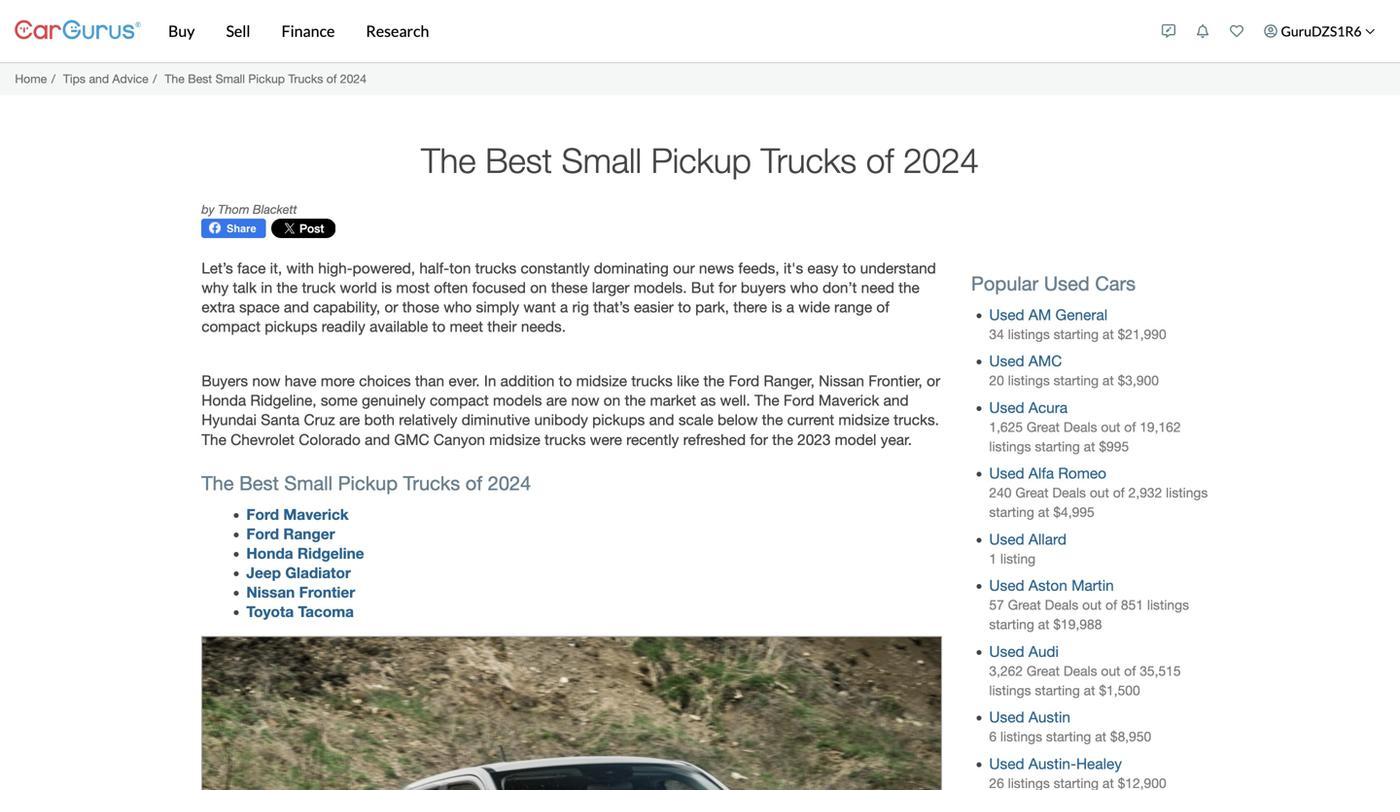 Task type: vqa. For each thing, say whether or not it's contained in the screenshot.


Task type: locate. For each thing, give the bounding box(es) containing it.
0 vertical spatial are
[[546, 392, 567, 410]]

1 horizontal spatial /
[[153, 72, 157, 86]]

are
[[546, 392, 567, 410], [339, 412, 360, 429]]

deals down the $19,988
[[1064, 664, 1098, 679]]

starting down amc
[[1054, 373, 1099, 389]]

popular
[[972, 272, 1039, 295]]

listings down used amc link
[[1008, 373, 1050, 389]]

used for allard
[[990, 531, 1025, 549]]

half-
[[420, 260, 450, 277]]

used inside used austin 6 listings starting at $8,950
[[990, 709, 1025, 727]]

on up want
[[530, 279, 547, 297]]

used up 34
[[990, 306, 1025, 324]]

great right 57
[[1008, 598, 1042, 613]]

who down often
[[444, 299, 472, 316]]

used acura
[[990, 399, 1068, 417]]

2 horizontal spatial 2024
[[904, 140, 979, 180]]

deals up $4,995 at bottom
[[1053, 486, 1086, 501]]

starting down general
[[1054, 327, 1099, 342]]

3,262
[[990, 664, 1023, 679]]

at left $1,500
[[1084, 683, 1096, 699]]

0 horizontal spatial pickup
[[248, 72, 285, 86]]

0 horizontal spatial a
[[560, 299, 568, 316]]

talk
[[233, 279, 257, 297]]

1 horizontal spatial trucks
[[545, 431, 586, 449]]

home
[[15, 72, 47, 86]]

listings inside 3,262 great deals out of 35,515 listings starting at
[[990, 683, 1032, 699]]

now up ridgeline,
[[252, 373, 281, 390]]

2 horizontal spatial best
[[486, 140, 552, 180]]

nissan inside buyers now have more choices than ever. in addition to midsize trucks like the ford ranger, nissan frontier, or honda ridgeline, some genuinely compact models are now on the market as well. the ford maverick and hyundai santa cruz are both relatively diminutive unibody pickups and scale below the current midsize trucks. the chevrolet colorado and gmc canyon midsize trucks were recently refreshed for the 2023 model year.
[[819, 373, 865, 390]]

trucks down unibody
[[545, 431, 586, 449]]

2024
[[340, 72, 367, 86], [904, 140, 979, 180], [488, 472, 531, 495]]

listings inside 57 great deals out of 851 listings starting at
[[1148, 598, 1190, 613]]

and up recently
[[649, 412, 675, 429]]

out
[[1101, 420, 1121, 435], [1090, 486, 1110, 501], [1083, 598, 1102, 613], [1101, 664, 1121, 679]]

1 horizontal spatial for
[[750, 431, 768, 449]]

pickups down space
[[265, 318, 318, 336]]

for down news
[[719, 279, 737, 297]]

1 vertical spatial honda
[[246, 545, 293, 563]]

maverick up model
[[819, 392, 880, 410]]

starting down austin
[[1047, 730, 1092, 745]]

a
[[560, 299, 568, 316], [787, 299, 795, 316]]

1 vertical spatial compact
[[430, 392, 489, 410]]

deals for alfa
[[1053, 486, 1086, 501]]

now up unibody
[[571, 392, 600, 410]]

used acura link
[[990, 399, 1068, 417]]

it,
[[270, 260, 282, 277]]

0 vertical spatial on
[[530, 279, 547, 297]]

listings inside 1,625 great deals out of 19,162 listings starting at
[[990, 439, 1032, 455]]

used inside used am general 34 listings starting at $21,990
[[990, 306, 1025, 324]]

the left '2023'
[[772, 431, 794, 449]]

great inside 3,262 great deals out of 35,515 listings starting at
[[1027, 664, 1060, 679]]

1 horizontal spatial pickups
[[592, 412, 645, 429]]

tips
[[63, 72, 86, 86]]

1 horizontal spatial nissan
[[819, 373, 865, 390]]

used up 57
[[990, 577, 1025, 595]]

as
[[701, 392, 716, 410]]

0 horizontal spatial nissan
[[246, 584, 295, 602]]

0 horizontal spatial for
[[719, 279, 737, 297]]

used for acura
[[990, 399, 1025, 417]]

menu bar
[[141, 0, 1152, 62]]

need
[[861, 279, 895, 297]]

at left $3,900
[[1103, 373, 1114, 389]]

ford down ranger,
[[784, 392, 815, 410]]

maverick inside ford maverick ford ranger honda ridgeline jeep gladiator nissan frontier toyota tacoma
[[283, 506, 349, 524]]

want
[[524, 299, 556, 316]]

1 horizontal spatial 2024
[[488, 472, 531, 495]]

at inside 3,262 great deals out of 35,515 listings starting at
[[1084, 683, 1096, 699]]

who up wide
[[790, 279, 819, 297]]

0 vertical spatial 2024
[[340, 72, 367, 86]]

those
[[402, 299, 440, 316]]

ford ranger link
[[246, 525, 335, 543]]

$995
[[1099, 439, 1129, 455]]

ford up well.
[[729, 373, 760, 390]]

dominating
[[594, 260, 669, 277]]

1 horizontal spatial is
[[772, 299, 782, 316]]

listings right 2,932
[[1166, 486, 1208, 501]]

diminutive
[[462, 412, 530, 429]]

nissan inside ford maverick ford ranger honda ridgeline jeep gladiator nissan frontier toyota tacoma
[[246, 584, 295, 602]]

gurudzs1r6
[[1282, 23, 1362, 39]]

nissan
[[819, 373, 865, 390], [246, 584, 295, 602]]

1 vertical spatial trucks
[[761, 140, 857, 180]]

is down buyers
[[772, 299, 782, 316]]

used amc link
[[990, 353, 1063, 370]]

0 horizontal spatial midsize
[[490, 431, 541, 449]]

1 horizontal spatial trucks
[[403, 472, 460, 495]]

finance
[[282, 21, 335, 40]]

for down below
[[750, 431, 768, 449]]

the
[[277, 279, 298, 297], [899, 279, 920, 297], [704, 373, 725, 390], [625, 392, 646, 410], [762, 412, 783, 429], [772, 431, 794, 449]]

am
[[1029, 306, 1052, 324]]

like
[[677, 373, 700, 390]]

are up unibody
[[546, 392, 567, 410]]

healey
[[1077, 756, 1122, 773]]

listings right 851
[[1148, 598, 1190, 613]]

and right tips
[[89, 72, 109, 86]]

starting up austin
[[1035, 683, 1080, 699]]

great inside 1,625 great deals out of 19,162 listings starting at
[[1027, 420, 1060, 435]]

or right frontier,
[[927, 373, 941, 390]]

midsize up unibody
[[576, 373, 627, 390]]

honda up jeep
[[246, 545, 293, 563]]

of inside 3,262 great deals out of 35,515 listings starting at
[[1125, 664, 1136, 679]]

open notifications image
[[1196, 24, 1210, 38]]

great for aston
[[1008, 598, 1042, 613]]

high-
[[318, 260, 353, 277]]

let's face it, with high-powered, half-ton trucks constantly dominating our news feeds, it's easy to understand why talk in the truck world is most often focused on these larger models. but for buyers who don't need the extra space and capability, or those who simply want a rig that's easier to park, there is a wide range of compact pickups readily available to meet their needs.
[[202, 260, 937, 336]]

starting inside 1,625 great deals out of 19,162 listings starting at
[[1035, 439, 1080, 455]]

listings down 1,625
[[990, 439, 1032, 455]]

out inside 57 great deals out of 851 listings starting at
[[1083, 598, 1102, 613]]

ever.
[[449, 373, 480, 390]]

thom
[[218, 202, 249, 216]]

used up 1,625
[[990, 399, 1025, 417]]

out inside 240 great deals out of 2,932 listings starting at
[[1090, 486, 1110, 501]]

park,
[[696, 299, 729, 316]]

or up available
[[385, 299, 398, 316]]

trucks up market
[[632, 373, 673, 390]]

0 vertical spatial nissan
[[819, 373, 865, 390]]

0 vertical spatial pickups
[[265, 318, 318, 336]]

great for acura
[[1027, 420, 1060, 435]]

the down understand
[[899, 279, 920, 297]]

2 vertical spatial trucks
[[403, 472, 460, 495]]

out inside 1,625 great deals out of 19,162 listings starting at
[[1101, 420, 1121, 435]]

midsize down the diminutive
[[490, 431, 541, 449]]

2 horizontal spatial pickup
[[651, 140, 752, 180]]

to up don't
[[843, 260, 856, 277]]

at inside 57 great deals out of 851 listings starting at
[[1039, 617, 1050, 633]]

deals inside 1,625 great deals out of 19,162 listings starting at
[[1064, 420, 1098, 435]]

to inside buyers now have more choices than ever. in addition to midsize trucks like the ford ranger, nissan frontier, or honda ridgeline, some genuinely compact models are now on the market as well. the ford maverick and hyundai santa cruz are both relatively diminutive unibody pickups and scale below the current midsize trucks. the chevrolet colorado and gmc canyon midsize trucks were recently refreshed for the 2023 model year.
[[559, 373, 572, 390]]

1 vertical spatial who
[[444, 299, 472, 316]]

model
[[835, 431, 877, 449]]

or inside buyers now have more choices than ever. in addition to midsize trucks like the ford ranger, nissan frontier, or honda ridgeline, some genuinely compact models are now on the market as well. the ford maverick and hyundai santa cruz are both relatively diminutive unibody pickups and scale below the current midsize trucks. the chevrolet colorado and gmc canyon midsize trucks were recently refreshed for the 2023 model year.
[[927, 373, 941, 390]]

1 vertical spatial trucks
[[632, 373, 673, 390]]

used inside used amc 20 listings starting at $3,900
[[990, 353, 1025, 370]]

honda down buyers
[[202, 392, 246, 410]]

2 horizontal spatial midsize
[[839, 412, 890, 429]]

used up "20"
[[990, 353, 1025, 370]]

now
[[252, 373, 281, 390], [571, 392, 600, 410]]

deals down acura
[[1064, 420, 1098, 435]]

to right addition
[[559, 373, 572, 390]]

57
[[990, 598, 1005, 613]]

used for alfa
[[990, 465, 1025, 483]]

used audi
[[990, 643, 1059, 661]]

ford maverick link
[[246, 506, 349, 524]]

for inside buyers now have more choices than ever. in addition to midsize trucks like the ford ranger, nissan frontier, or honda ridgeline, some genuinely compact models are now on the market as well. the ford maverick and hyundai santa cruz are both relatively diminutive unibody pickups and scale below the current midsize trucks. the chevrolet colorado and gmc canyon midsize trucks were recently refreshed for the 2023 model year.
[[750, 431, 768, 449]]

1 vertical spatial for
[[750, 431, 768, 449]]

/ left tips
[[51, 72, 55, 86]]

1 vertical spatial small
[[562, 140, 642, 180]]

1 horizontal spatial on
[[604, 392, 621, 410]]

at down general
[[1103, 327, 1114, 342]]

1 horizontal spatial now
[[571, 392, 600, 410]]

face
[[237, 260, 266, 277]]

deals down used aston martin
[[1045, 598, 1079, 613]]

listings down 3,262
[[990, 683, 1032, 699]]

0 vertical spatial trucks
[[475, 260, 517, 277]]

0 horizontal spatial trucks
[[475, 260, 517, 277]]

1 vertical spatial midsize
[[839, 412, 890, 429]]

out up "$995" at the right bottom of the page
[[1101, 420, 1121, 435]]

their
[[488, 318, 517, 336]]

0 horizontal spatial compact
[[202, 318, 261, 336]]

0 horizontal spatial maverick
[[283, 506, 349, 524]]

focused
[[472, 279, 526, 297]]

buy button
[[153, 0, 211, 62]]

toyota
[[246, 603, 294, 621]]

great inside 57 great deals out of 851 listings starting at
[[1008, 598, 1042, 613]]

a left rig
[[560, 299, 568, 316]]

capability,
[[313, 299, 380, 316]]

0 horizontal spatial is
[[381, 279, 392, 297]]

2 vertical spatial 2024
[[488, 472, 531, 495]]

is down powered,
[[381, 279, 392, 297]]

deals inside 57 great deals out of 851 listings starting at
[[1045, 598, 1079, 613]]

scale
[[679, 412, 714, 429]]

0 horizontal spatial /
[[51, 72, 55, 86]]

nissan up toyota
[[246, 584, 295, 602]]

$21,990
[[1118, 327, 1167, 342]]

used up 3,262
[[990, 643, 1025, 661]]

1 vertical spatial maverick
[[283, 506, 349, 524]]

trucks up focused
[[475, 260, 517, 277]]

2 vertical spatial midsize
[[490, 431, 541, 449]]

2 a from the left
[[787, 299, 795, 316]]

used up 240
[[990, 465, 1025, 483]]

ford maverick ford ranger honda ridgeline jeep gladiator nissan frontier toyota tacoma
[[246, 506, 364, 621]]

of inside 240 great deals out of 2,932 listings starting at
[[1113, 486, 1125, 501]]

starting inside used austin 6 listings starting at $8,950
[[1047, 730, 1092, 745]]

1 horizontal spatial a
[[787, 299, 795, 316]]

240 great deals out of 2,932 listings starting at
[[990, 486, 1208, 521]]

listings down am at right top
[[1008, 327, 1050, 342]]

starting up used alfa romeo
[[1035, 439, 1080, 455]]

out inside 3,262 great deals out of 35,515 listings starting at
[[1101, 664, 1121, 679]]

year.
[[881, 431, 912, 449]]

2 vertical spatial best
[[239, 472, 279, 495]]

used up 6
[[990, 709, 1025, 727]]

pickups up "were"
[[592, 412, 645, 429]]

great down acura
[[1027, 420, 1060, 435]]

well.
[[720, 392, 751, 410]]

0 horizontal spatial pickups
[[265, 318, 318, 336]]

great down audi
[[1027, 664, 1060, 679]]

1 vertical spatial 2024
[[904, 140, 979, 180]]

best
[[188, 72, 212, 86], [486, 140, 552, 180], [239, 472, 279, 495]]

0 vertical spatial compact
[[202, 318, 261, 336]]

out up $1,500
[[1101, 664, 1121, 679]]

deals inside 240 great deals out of 2,932 listings starting at
[[1053, 486, 1086, 501]]

0 horizontal spatial or
[[385, 299, 398, 316]]

user icon image
[[1265, 24, 1278, 38]]

chevron down image
[[1366, 26, 1376, 36]]

6
[[990, 730, 997, 745]]

midsize up model
[[839, 412, 890, 429]]

the right below
[[762, 412, 783, 429]]

easy
[[808, 260, 839, 277]]

1 horizontal spatial who
[[790, 279, 819, 297]]

maverick inside buyers now have more choices than ever. in addition to midsize trucks like the ford ranger, nissan frontier, or honda ridgeline, some genuinely compact models are now on the market as well. the ford maverick and hyundai santa cruz are both relatively diminutive unibody pickups and scale below the current midsize trucks. the chevrolet colorado and gmc canyon midsize trucks were recently refreshed for the 2023 model year.
[[819, 392, 880, 410]]

aston
[[1029, 577, 1068, 595]]

news
[[699, 260, 735, 277]]

listings
[[1008, 327, 1050, 342], [1008, 373, 1050, 389], [990, 439, 1032, 455], [1166, 486, 1208, 501], [1148, 598, 1190, 613], [990, 683, 1032, 699], [1001, 730, 1043, 745]]

0 horizontal spatial are
[[339, 412, 360, 429]]

honda
[[202, 392, 246, 410], [246, 545, 293, 563]]

often
[[434, 279, 468, 297]]

jeep gladiator link
[[246, 564, 351, 582]]

on up "were"
[[604, 392, 621, 410]]

0 horizontal spatial on
[[530, 279, 547, 297]]

addition
[[501, 373, 555, 390]]

starting down 240
[[990, 505, 1035, 521]]

trucks inside let's face it, with high-powered, half-ton trucks constantly dominating our news feeds, it's easy to understand why talk in the truck world is most often focused on these larger models. but for buyers who don't need the extra space and capability, or those who simply want a rig that's easier to park, there is a wide range of compact pickups readily available to meet their needs.
[[475, 260, 517, 277]]

out down martin at right bottom
[[1083, 598, 1102, 613]]

0 vertical spatial best
[[188, 72, 212, 86]]

1 vertical spatial pickup
[[651, 140, 752, 180]]

listings down used austin link
[[1001, 730, 1043, 745]]

trucks
[[288, 72, 323, 86], [761, 140, 857, 180], [403, 472, 460, 495]]

starting down 57
[[990, 617, 1035, 633]]

0 vertical spatial or
[[385, 299, 398, 316]]

1 vertical spatial or
[[927, 373, 941, 390]]

honda inside buyers now have more choices than ever. in addition to midsize trucks like the ford ranger, nissan frontier, or honda ridgeline, some genuinely compact models are now on the market as well. the ford maverick and hyundai santa cruz are both relatively diminutive unibody pickups and scale below the current midsize trucks. the chevrolet colorado and gmc canyon midsize trucks were recently refreshed for the 2023 model year.
[[202, 392, 246, 410]]

compact down ever.
[[430, 392, 489, 410]]

used inside used allard 1 listing
[[990, 531, 1025, 549]]

at up healey
[[1095, 730, 1107, 745]]

used am general link
[[990, 306, 1108, 324]]

or inside let's face it, with high-powered, half-ton trucks constantly dominating our news feeds, it's easy to understand why talk in the truck world is most often focused on these larger models. but for buyers who don't need the extra space and capability, or those who simply want a rig that's easier to park, there is a wide range of compact pickups readily available to meet their needs.
[[385, 299, 398, 316]]

0 vertical spatial maverick
[[819, 392, 880, 410]]

at up audi
[[1039, 617, 1050, 633]]

2 horizontal spatial small
[[562, 140, 642, 180]]

blackett
[[253, 202, 297, 216]]

1 vertical spatial on
[[604, 392, 621, 410]]

out for used aston martin
[[1083, 598, 1102, 613]]

/ right advice
[[153, 72, 157, 86]]

at inside used austin 6 listings starting at $8,950
[[1095, 730, 1107, 745]]

are down some
[[339, 412, 360, 429]]

1 horizontal spatial maverick
[[819, 392, 880, 410]]

out down 'romeo'
[[1090, 486, 1110, 501]]

nissan up current
[[819, 373, 865, 390]]

0 vertical spatial honda
[[202, 392, 246, 410]]

/
[[51, 72, 55, 86], [153, 72, 157, 86]]

compact down extra
[[202, 318, 261, 336]]

tips and advice link
[[63, 72, 149, 86]]

0 vertical spatial small
[[216, 72, 245, 86]]

1 horizontal spatial small
[[284, 472, 333, 495]]

0 vertical spatial now
[[252, 373, 281, 390]]

starting inside 240 great deals out of 2,932 listings starting at
[[990, 505, 1035, 521]]

0 vertical spatial the best small pickup trucks of 2024
[[421, 140, 979, 180]]

0 vertical spatial pickup
[[248, 72, 285, 86]]

1 horizontal spatial compact
[[430, 392, 489, 410]]

1 vertical spatial nissan
[[246, 584, 295, 602]]

on
[[530, 279, 547, 297], [604, 392, 621, 410]]

a left wide
[[787, 299, 795, 316]]

or
[[385, 299, 398, 316], [927, 373, 941, 390]]

martin
[[1072, 577, 1114, 595]]

used down 6
[[990, 756, 1025, 773]]

at up allard at bottom
[[1039, 505, 1050, 521]]

0 vertical spatial trucks
[[288, 72, 323, 86]]

2 vertical spatial pickup
[[338, 472, 398, 495]]

1 horizontal spatial or
[[927, 373, 941, 390]]

2 vertical spatial small
[[284, 472, 333, 495]]

the best small pickup trucks of 2024
[[421, 140, 979, 180], [202, 472, 531, 495]]

frontier,
[[869, 373, 923, 390]]

starting inside used amc 20 listings starting at $3,900
[[1054, 373, 1099, 389]]

great inside 240 great deals out of 2,932 listings starting at
[[1016, 486, 1049, 501]]

and down truck at the left top
[[284, 299, 309, 316]]

maverick up ranger
[[283, 506, 349, 524]]

0 horizontal spatial who
[[444, 299, 472, 316]]

great down alfa
[[1016, 486, 1049, 501]]

below
[[718, 412, 758, 429]]

deals inside 3,262 great deals out of 35,515 listings starting at
[[1064, 664, 1098, 679]]

0 vertical spatial for
[[719, 279, 737, 297]]

alfa
[[1029, 465, 1055, 483]]

at left "$995" at the right bottom of the page
[[1084, 439, 1096, 455]]

0 vertical spatial midsize
[[576, 373, 627, 390]]

1 vertical spatial pickups
[[592, 412, 645, 429]]

used
[[1044, 272, 1090, 295], [990, 306, 1025, 324], [990, 353, 1025, 370], [990, 399, 1025, 417], [990, 465, 1025, 483], [990, 531, 1025, 549], [990, 577, 1025, 595], [990, 643, 1025, 661], [990, 709, 1025, 727], [990, 756, 1025, 773]]

of inside 57 great deals out of 851 listings starting at
[[1106, 598, 1118, 613]]

used up listing
[[990, 531, 1025, 549]]



Task type: describe. For each thing, give the bounding box(es) containing it.
0 vertical spatial is
[[381, 279, 392, 297]]

20
[[990, 373, 1005, 389]]

and down frontier,
[[884, 392, 909, 410]]

used aston martin
[[990, 577, 1114, 595]]

starting inside 57 great deals out of 851 listings starting at
[[990, 617, 1035, 633]]

listings inside 240 great deals out of 2,932 listings starting at
[[1166, 486, 1208, 501]]

2 horizontal spatial trucks
[[761, 140, 857, 180]]

add a car review image
[[1162, 24, 1176, 38]]

used for austin-
[[990, 756, 1025, 773]]

35,515
[[1140, 664, 1181, 679]]

cargurus logo homepage link image
[[15, 3, 141, 59]]

buyers
[[202, 373, 248, 390]]

austin
[[1029, 709, 1071, 727]]

used for audi
[[990, 643, 1025, 661]]

2 / from the left
[[153, 72, 157, 86]]

57 great deals out of 851 listings starting at
[[990, 598, 1190, 633]]

1 vertical spatial best
[[486, 140, 552, 180]]

deals for aston
[[1045, 598, 1079, 613]]

pickups inside buyers now have more choices than ever. in addition to midsize trucks like the ford ranger, nissan frontier, or honda ridgeline, some genuinely compact models are now on the market as well. the ford maverick and hyundai santa cruz are both relatively diminutive unibody pickups and scale below the current midsize trucks. the chevrolet colorado and gmc canyon midsize trucks were recently refreshed for the 2023 model year.
[[592, 412, 645, 429]]

used aston martin link
[[990, 577, 1114, 595]]

in
[[484, 373, 496, 390]]

1 horizontal spatial best
[[239, 472, 279, 495]]

why
[[202, 279, 229, 297]]

needs.
[[521, 318, 566, 336]]

$1,500
[[1099, 683, 1141, 699]]

listings inside used amc 20 listings starting at $3,900
[[1008, 373, 1050, 389]]

$3,900
[[1118, 373, 1159, 389]]

hyundai
[[202, 412, 257, 429]]

cargurus logo homepage link link
[[15, 3, 141, 59]]

0 vertical spatial who
[[790, 279, 819, 297]]

starting inside 3,262 great deals out of 35,515 listings starting at
[[1035, 683, 1080, 699]]

the up 'as'
[[704, 373, 725, 390]]

at inside used am general 34 listings starting at $21,990
[[1103, 327, 1114, 342]]

of inside let's face it, with high-powered, half-ton trucks constantly dominating our news feeds, it's easy to understand why talk in the truck world is most often focused on these larger models. but for buyers who don't need the extra space and capability, or those who simply want a rig that's easier to park, there is a wide range of compact pickups readily available to meet their needs.
[[877, 299, 890, 316]]

by thom blackett
[[202, 202, 297, 216]]

powered,
[[353, 260, 415, 277]]

popular used cars
[[972, 272, 1136, 295]]

refreshed
[[683, 431, 746, 449]]

0 horizontal spatial small
[[216, 72, 245, 86]]

0 horizontal spatial 2024
[[340, 72, 367, 86]]

by
[[202, 202, 215, 216]]

starting inside used am general 34 listings starting at $21,990
[[1054, 327, 1099, 342]]

austin-
[[1029, 756, 1077, 773]]

have
[[285, 373, 317, 390]]

2 horizontal spatial trucks
[[632, 373, 673, 390]]

used for aston
[[990, 577, 1025, 595]]

deals for acura
[[1064, 420, 1098, 435]]

at inside 240 great deals out of 2,932 listings starting at
[[1039, 505, 1050, 521]]

deals for audi
[[1064, 664, 1098, 679]]

research
[[366, 21, 429, 40]]

these
[[551, 279, 588, 297]]

on inside buyers now have more choices than ever. in addition to midsize trucks like the ford ranger, nissan frontier, or honda ridgeline, some genuinely compact models are now on the market as well. the ford maverick and hyundai santa cruz are both relatively diminutive unibody pickups and scale below the current midsize trucks. the chevrolet colorado and gmc canyon midsize trucks were recently refreshed for the 2023 model year.
[[604, 392, 621, 410]]

to down those
[[432, 318, 446, 336]]

1 horizontal spatial midsize
[[576, 373, 627, 390]]

constantly
[[521, 260, 590, 277]]

relatively
[[399, 412, 458, 429]]

1 a from the left
[[560, 299, 568, 316]]

of inside 1,625 great deals out of 19,162 listings starting at
[[1125, 420, 1136, 435]]

ridgeline,
[[250, 392, 317, 410]]

wide
[[799, 299, 830, 316]]

great for audi
[[1027, 664, 1060, 679]]

used up general
[[1044, 272, 1090, 295]]

for inside let's face it, with high-powered, half-ton trucks constantly dominating our news feeds, it's easy to understand why talk in the truck world is most often focused on these larger models. but for buyers who don't need the extra space and capability, or those who simply want a rig that's easier to park, there is a wide range of compact pickups readily available to meet their needs.
[[719, 279, 737, 297]]

it's
[[784, 260, 804, 277]]

used for amc
[[990, 353, 1025, 370]]

understand
[[860, 260, 937, 277]]

chevrolet
[[231, 431, 295, 449]]

used audi link
[[990, 643, 1059, 661]]

sell button
[[211, 0, 266, 62]]

1 vertical spatial is
[[772, 299, 782, 316]]

don't
[[823, 279, 857, 297]]

1 vertical spatial now
[[571, 392, 600, 410]]

used for am
[[990, 306, 1025, 324]]

and down "both"
[[365, 431, 390, 449]]

available
[[370, 318, 428, 336]]

1 horizontal spatial pickup
[[338, 472, 398, 495]]

trucks.
[[894, 412, 940, 429]]

honda inside ford maverick ford ranger honda ridgeline jeep gladiator nissan frontier toyota tacoma
[[246, 545, 293, 563]]

sell
[[226, 21, 250, 40]]

2023
[[798, 431, 831, 449]]

that's
[[594, 299, 630, 316]]

1 vertical spatial are
[[339, 412, 360, 429]]

toyota tacoma link
[[246, 603, 354, 621]]

finance button
[[266, 0, 351, 62]]

out for used alfa romeo
[[1090, 486, 1110, 501]]

gmc
[[394, 431, 430, 449]]

used for austin
[[990, 709, 1025, 727]]

listing
[[1001, 551, 1036, 567]]

compact inside buyers now have more choices than ever. in addition to midsize trucks like the ford ranger, nissan frontier, or honda ridgeline, some genuinely compact models are now on the market as well. the ford maverick and hyundai santa cruz are both relatively diminutive unibody pickups and scale below the current midsize trucks. the chevrolet colorado and gmc canyon midsize trucks were recently refreshed for the 2023 model year.
[[430, 392, 489, 410]]

$19,988
[[1054, 617, 1102, 633]]

2 vertical spatial trucks
[[545, 431, 586, 449]]

ranger,
[[764, 373, 815, 390]]

models
[[493, 392, 542, 410]]

models.
[[634, 279, 687, 297]]

and inside let's face it, with high-powered, half-ton trucks constantly dominating our news feeds, it's easy to understand why talk in the truck world is most often focused on these larger models. but for buyers who don't need the extra space and capability, or those who simply want a rig that's easier to park, there is a wide range of compact pickups readily available to meet their needs.
[[284, 299, 309, 316]]

1 horizontal spatial are
[[546, 392, 567, 410]]

used am general 34 listings starting at $21,990
[[990, 306, 1167, 342]]

both
[[364, 412, 395, 429]]

ford maverick image
[[202, 637, 942, 791]]

our
[[673, 260, 695, 277]]

most
[[396, 279, 430, 297]]

listings inside used austin 6 listings starting at $8,950
[[1001, 730, 1043, 745]]

0 horizontal spatial best
[[188, 72, 212, 86]]

the left market
[[625, 392, 646, 410]]

jeep
[[246, 564, 281, 582]]

listings inside used am general 34 listings starting at $21,990
[[1008, 327, 1050, 342]]

easier
[[634, 299, 674, 316]]

romeo
[[1059, 465, 1107, 483]]

gurudzs1r6 menu
[[1152, 4, 1386, 58]]

extra
[[202, 299, 235, 316]]

tacoma
[[298, 603, 354, 621]]

1 / from the left
[[51, 72, 55, 86]]

on inside let's face it, with high-powered, half-ton trucks constantly dominating our news feeds, it's easy to understand why talk in the truck world is most often focused on these larger models. but for buyers who don't need the extra space and capability, or those who simply want a rig that's easier to park, there is a wide range of compact pickups readily available to meet their needs.
[[530, 279, 547, 297]]

great for alfa
[[1016, 486, 1049, 501]]

audi
[[1029, 643, 1059, 661]]

home link
[[15, 72, 47, 86]]

the right in
[[277, 279, 298, 297]]

used austin-healey
[[990, 756, 1122, 773]]

0 horizontal spatial trucks
[[288, 72, 323, 86]]

out for used acura
[[1101, 420, 1121, 435]]

used amc 20 listings starting at $3,900
[[990, 353, 1159, 389]]

at inside used amc 20 listings starting at $3,900
[[1103, 373, 1114, 389]]

1,625
[[990, 420, 1023, 435]]

space
[[239, 299, 280, 316]]

buyers now have more choices than ever. in addition to midsize trucks like the ford ranger, nissan frontier, or honda ridgeline, some genuinely compact models are now on the market as well. the ford maverick and hyundai santa cruz are both relatively diminutive unibody pickups and scale below the current midsize trucks. the chevrolet colorado and gmc canyon midsize trucks were recently refreshed for the 2023 model year.
[[202, 373, 941, 449]]

at inside 1,625 great deals out of 19,162 listings starting at
[[1084, 439, 1096, 455]]

to down but
[[678, 299, 691, 316]]

current
[[788, 412, 835, 429]]

honda ridgeline link
[[246, 545, 364, 563]]

851
[[1121, 598, 1144, 613]]

menu bar containing buy
[[141, 0, 1152, 62]]

truck
[[302, 279, 336, 297]]

ford up jeep
[[246, 525, 279, 543]]

pickups inside let's face it, with high-powered, half-ton trucks constantly dominating our news feeds, it's easy to understand why talk in the truck world is most often focused on these larger models. but for buyers who don't need the extra space and capability, or those who simply want a rig that's easier to park, there is a wide range of compact pickups readily available to meet their needs.
[[265, 318, 318, 336]]

used allard 1 listing
[[990, 531, 1067, 567]]

canyon
[[434, 431, 485, 449]]

used austin link
[[990, 709, 1071, 727]]

1 vertical spatial the best small pickup trucks of 2024
[[202, 472, 531, 495]]

compact inside let's face it, with high-powered, half-ton trucks constantly dominating our news feeds, it's easy to understand why talk in the truck world is most often focused on these larger models. but for buyers who don't need the extra space and capability, or those who simply want a rig that's easier to park, there is a wide range of compact pickups readily available to meet their needs.
[[202, 318, 261, 336]]

0 horizontal spatial now
[[252, 373, 281, 390]]

gladiator
[[285, 564, 351, 582]]

rig
[[572, 299, 589, 316]]

34
[[990, 327, 1005, 342]]

feeds,
[[739, 260, 780, 277]]

cruz
[[304, 412, 335, 429]]

colorado
[[299, 431, 361, 449]]

2,932
[[1129, 486, 1163, 501]]

used austin-healey link
[[990, 756, 1122, 773]]

saved cars image
[[1231, 24, 1244, 38]]

out for used audi
[[1101, 664, 1121, 679]]

advice
[[112, 72, 149, 86]]

home / tips and advice / the best small pickup trucks of 2024
[[15, 72, 367, 86]]

ford up ford ranger link
[[246, 506, 279, 524]]

$8,950
[[1111, 730, 1152, 745]]



